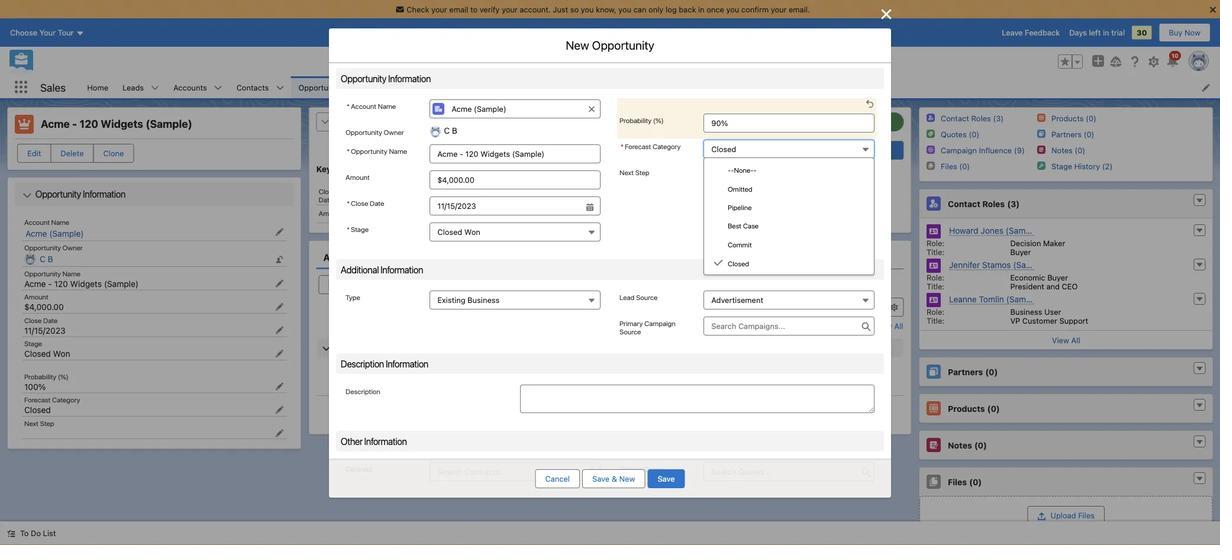 Task type: locate. For each thing, give the bounding box(es) containing it.
a right closed
[[708, 186, 713, 195]]

won inside * stage closed won
[[465, 228, 481, 237]]

new up 'existing'
[[443, 280, 459, 289]]

close inside group
[[351, 199, 368, 207]]

primary
[[620, 319, 643, 327]]

leanne tomlin (sample)
[[949, 294, 1041, 304]]

source up upcoming & overdue "dropdown button"
[[620, 327, 641, 336]]

opportunity owner
[[346, 128, 404, 136], [24, 244, 83, 252]]

role: for leanne
[[927, 307, 945, 316]]

text default image
[[23, 191, 32, 200], [1196, 197, 1204, 205], [1196, 438, 1204, 446]]

0 vertical spatial next step
[[620, 168, 650, 176]]

0 vertical spatial won
[[398, 146, 415, 155]]

call
[[370, 280, 383, 289]]

upcoming
[[335, 344, 374, 352]]

dashboards link
[[481, 76, 539, 98]]

next up great
[[620, 168, 634, 176]]

120 down opportunity name
[[54, 279, 68, 289]]

0 horizontal spatial owner
[[62, 244, 83, 252]]

save for save
[[658, 475, 675, 483]]

1 vertical spatial business
[[1011, 307, 1043, 316]]

stage history image
[[1038, 162, 1046, 170]]

1 your from the left
[[432, 5, 447, 14]]

close down fields
[[351, 199, 368, 207]]

1 vertical spatial &
[[612, 475, 618, 483]]

your right the verify
[[502, 5, 518, 14]]

0 vertical spatial probability (%)
[[620, 116, 664, 124]]

2 horizontal spatial and
[[1047, 282, 1060, 291]]

0 horizontal spatial account
[[24, 218, 50, 226]]

closed
[[681, 186, 706, 195]]

$4,000.00
[[24, 302, 64, 312]]

view all link down types
[[875, 317, 904, 336]]

0 vertical spatial and
[[1047, 282, 1060, 291]]

• right activities
[[842, 300, 845, 309]]

title: for howard
[[927, 248, 945, 256]]

information inside dropdown button
[[83, 189, 126, 200]]

business down task
[[468, 296, 500, 305]]

campaign influence image
[[927, 146, 935, 154]]

leads
[[123, 83, 144, 92]]

1 vertical spatial view
[[1052, 336, 1070, 345]]

new up search... 'button' at the top of the page
[[566, 38, 590, 52]]

list box
[[704, 158, 875, 275]]

tab list
[[316, 246, 904, 269]]

* for * stage closed won
[[347, 225, 350, 233]]

search...
[[497, 57, 528, 66]]

Type button
[[430, 291, 601, 310]]

files down notes
[[948, 477, 967, 487]]

1 vertical spatial won
[[465, 228, 481, 237]]

0 horizontal spatial save
[[593, 475, 610, 483]]

ceo
[[1062, 282, 1078, 291]]

and
[[1047, 282, 1060, 291], [685, 376, 698, 384], [594, 407, 607, 416]]

1 horizontal spatial and
[[685, 376, 698, 384]]

jennifer
[[949, 260, 980, 270]]

won
[[398, 146, 415, 155], [465, 228, 481, 237], [53, 349, 70, 359]]

1 vertical spatial edit
[[587, 165, 601, 174]]

close up the 11/15/2023
[[24, 316, 42, 324]]

0 vertical spatial next
[[620, 168, 634, 176]]

save inside save button
[[658, 475, 675, 483]]

• down types
[[869, 322, 873, 331]]

1 you from the left
[[581, 5, 594, 14]]

b up opportunity name
[[48, 254, 53, 264]]

view all link down support
[[920, 330, 1213, 349]]

closed down forecast category
[[24, 405, 51, 415]]

c
[[680, 83, 685, 92], [40, 254, 46, 264]]

0 horizontal spatial campaign
[[645, 319, 676, 327]]

* up activity
[[347, 225, 350, 233]]

2 role: from the top
[[927, 273, 945, 282]]

1 horizontal spatial edit
[[587, 165, 601, 174]]

1 horizontal spatial probability
[[620, 116, 652, 124]]

stage for stage : closed won
[[343, 146, 365, 155]]

success
[[662, 164, 697, 174]]

history
[[472, 252, 499, 263]]

an
[[584, 376, 593, 384]]

and left 'tasks'
[[594, 407, 607, 416]]

1 vertical spatial a
[[363, 280, 367, 289]]

1 horizontal spatial your
[[502, 5, 518, 14]]

role: down jennifer stamos (sample) icon
[[927, 307, 945, 316]]

account down calendar link
[[351, 102, 377, 110]]

& inside "dropdown button"
[[376, 344, 382, 352]]

text default image
[[713, 84, 722, 92], [714, 258, 724, 268], [1196, 365, 1204, 373], [1196, 401, 1204, 410], [1196, 475, 1204, 483], [7, 530, 15, 538]]

stage up closed won
[[24, 340, 42, 348]]

in right back
[[699, 5, 705, 14]]

2 horizontal spatial you
[[727, 5, 740, 14]]

view inside contact roles element
[[1052, 336, 1070, 345]]

contact up quotes (0) at top
[[941, 114, 970, 123]]

expand
[[829, 322, 855, 331]]

step
[[636, 168, 650, 176], [40, 419, 54, 428]]

new left event
[[537, 280, 553, 289]]

0 horizontal spatial date
[[43, 316, 58, 324]]

0 horizontal spatial probability
[[24, 372, 56, 381]]

new inside "button"
[[443, 280, 459, 289]]

past
[[493, 407, 509, 416]]

opportunity information down delete
[[36, 189, 126, 200]]

owner up stage : closed won
[[384, 128, 404, 136]]

(0) right partners
[[986, 367, 998, 377]]

all down support
[[1072, 336, 1081, 345]]

(0) down notes (0)
[[970, 477, 982, 487]]

guidance
[[608, 164, 647, 174]]

0 vertical spatial 120
[[80, 118, 98, 130]]

3 you from the left
[[727, 5, 740, 14]]

0 horizontal spatial in
[[699, 5, 705, 14]]

forecast down 100%
[[24, 396, 51, 404]]

your left the 'email.'
[[771, 5, 787, 14]]

you right once
[[727, 5, 740, 14]]

1 vertical spatial category
[[52, 396, 80, 404]]

0 horizontal spatial next step
[[24, 419, 54, 428]]

save right save & new at the bottom
[[658, 475, 675, 483]]

all left time
[[762, 300, 771, 309]]

Forecast Category, Closed button
[[704, 140, 875, 159]]

0 vertical spatial amount
[[346, 173, 370, 181]]

buy
[[1170, 28, 1183, 37]]

all inside contact roles element
[[1072, 336, 1081, 345]]

(0) for notes (0)
[[975, 440, 987, 450]]

source inside lead source advertisement
[[637, 293, 658, 301]]

information down clone button
[[83, 189, 126, 200]]

campaign inside the "campaign influence (9)" link
[[941, 146, 977, 155]]

1 horizontal spatial won
[[398, 146, 415, 155]]

next step up work!
[[620, 168, 650, 176]]

0 horizontal spatial (%)
[[58, 372, 69, 381]]

stage down * close date
[[351, 225, 369, 233]]

description down description information
[[346, 387, 381, 396]]

3 role: from the top
[[927, 307, 945, 316]]

task,
[[666, 376, 683, 384]]

0 vertical spatial source
[[637, 293, 658, 301]]

forecast up "guidance"
[[625, 142, 651, 150]]

0 vertical spatial forecast
[[625, 142, 651, 150]]

widgets up clone button
[[101, 118, 143, 130]]

economic buyer
[[1011, 273, 1069, 282]]

1 vertical spatial description
[[346, 387, 381, 396]]

1 horizontal spatial account
[[351, 102, 377, 110]]

save for save & new
[[593, 475, 610, 483]]

closed inside button
[[834, 146, 859, 155]]

edit left "guidance"
[[587, 165, 601, 174]]

role:
[[927, 239, 945, 248], [927, 273, 945, 282], [927, 307, 945, 316]]

1 vertical spatial close
[[351, 199, 368, 207]]

contacts list item
[[230, 76, 292, 98]]

amount
[[346, 173, 370, 181], [319, 209, 343, 217], [24, 293, 48, 301]]

reports
[[561, 83, 589, 92]]

activities
[[808, 300, 840, 309]]

0 horizontal spatial close date
[[24, 316, 58, 324]]

edit
[[27, 149, 41, 158], [587, 165, 601, 174]]

b inside list item
[[688, 83, 693, 92]]

* up "guidance"
[[621, 142, 624, 150]]

leanne tomlin (sample) image
[[927, 293, 941, 307]]

probability inside probability (%) list item
[[620, 116, 652, 124]]

source right lead
[[637, 293, 658, 301]]

1 vertical spatial buyer
[[1048, 273, 1069, 282]]

* for * forecast category
[[621, 142, 624, 150]]

3 title: from the top
[[927, 316, 945, 325]]

amount up $4,000.00
[[24, 293, 48, 301]]

1 role: from the top
[[927, 239, 945, 248]]

title: down leanne tomlin (sample) image
[[927, 316, 945, 325]]

closed down commit at the top right of page
[[728, 259, 750, 268]]

1 title: from the top
[[927, 248, 945, 256]]

0 vertical spatial group
[[1059, 55, 1084, 69]]

won for * stage closed won
[[465, 228, 481, 237]]

quotes list item
[[612, 76, 667, 98]]

0 vertical spatial in
[[699, 5, 705, 14]]

feedback
[[1026, 28, 1061, 37]]

done
[[669, 407, 687, 416]]

1 horizontal spatial business
[[1011, 307, 1043, 316]]

0 vertical spatial title:
[[927, 248, 945, 256]]

business user
[[1011, 307, 1062, 316]]

new event button
[[508, 275, 585, 294]]

campaign influence (9)
[[941, 146, 1025, 155]]

1 vertical spatial opportunity owner
[[24, 244, 83, 252]]

* for * account name
[[347, 102, 350, 110]]

in right left
[[1104, 28, 1110, 37]]

edit probability (%) image
[[276, 383, 284, 391]]

0 horizontal spatial &
[[376, 344, 382, 352]]

-
[[72, 118, 77, 130], [728, 166, 731, 174], [731, 166, 735, 174], [754, 166, 757, 174], [48, 279, 52, 289]]

user
[[1045, 307, 1062, 316]]

opportunity information
[[341, 73, 431, 84], [36, 189, 126, 200]]

0 vertical spatial opportunity information
[[341, 73, 431, 84]]

contact
[[941, 114, 970, 123], [948, 199, 981, 209]]

all right expand all button
[[895, 322, 904, 331]]

& inside button
[[612, 475, 618, 483]]

list item
[[667, 76, 727, 98]]

* down opportunities list item on the top left
[[347, 102, 350, 110]]

quotes (0) link
[[941, 130, 980, 139]]

campaign right primary
[[645, 319, 676, 327]]

0 horizontal spatial close
[[24, 316, 42, 324]]

0 horizontal spatial won
[[53, 349, 70, 359]]

2 title: from the top
[[927, 282, 945, 291]]

products image
[[1038, 114, 1046, 122]]

2 horizontal spatial your
[[771, 5, 787, 14]]

business inside contact roles element
[[1011, 307, 1043, 316]]

0 vertical spatial opportunity owner
[[346, 128, 404, 136]]

* inside list item
[[674, 83, 678, 92]]

role: for howard
[[927, 239, 945, 248]]

description for description information
[[341, 358, 384, 369]]

* right quotes list item
[[674, 83, 678, 92]]

step up work!
[[636, 168, 650, 176]]

category
[[653, 142, 681, 150], [52, 396, 80, 404]]

amount down key fields
[[319, 209, 343, 217]]

buyer
[[1011, 248, 1031, 256], [1048, 273, 1069, 282]]

1 horizontal spatial next step
[[620, 168, 650, 176]]

1 horizontal spatial date
[[319, 195, 333, 204]]

to
[[471, 5, 478, 14]]

campaign
[[941, 146, 977, 155], [645, 319, 676, 327]]

2 vertical spatial a
[[659, 376, 663, 384]]

* inside group
[[347, 199, 350, 207]]

a right log
[[363, 280, 367, 289]]

group down amount text field
[[346, 197, 601, 216]]

0 vertical spatial edit
[[27, 149, 41, 158]]

opportunity inside dropdown button
[[36, 189, 81, 200]]

stage
[[343, 146, 365, 155], [861, 146, 882, 155], [1052, 162, 1073, 171], [351, 225, 369, 233], [24, 340, 42, 348]]

0 horizontal spatial and
[[594, 407, 607, 416]]

(0) for products (0)
[[988, 404, 1000, 413]]

accounts list item
[[166, 76, 230, 98]]

source inside "primary campaign source"
[[620, 327, 641, 336]]

a
[[708, 186, 713, 195], [363, 280, 367, 289], [659, 376, 663, 384]]

next
[[620, 168, 634, 176], [24, 419, 39, 428]]

0 vertical spatial contact
[[941, 114, 970, 123]]

0 horizontal spatial probability (%)
[[24, 372, 69, 381]]

next step down forecast category
[[24, 419, 54, 428]]

list box containing --none--
[[704, 158, 875, 275]]

c b link
[[40, 254, 53, 265]]

* for * opportunity name
[[347, 147, 350, 155]]

your left email
[[432, 5, 447, 14]]

role: up jennifer stamos (sample) icon
[[927, 239, 945, 248]]

0 vertical spatial owner
[[384, 128, 404, 136]]

title: for jennifer
[[927, 282, 945, 291]]

1 save from the left
[[593, 475, 610, 483]]

activity.
[[511, 407, 539, 416]]

description down upcoming
[[341, 358, 384, 369]]

0 vertical spatial a
[[708, 186, 713, 195]]

campaign influence (9) link
[[941, 146, 1025, 155]]

acme right opportunity image
[[41, 118, 70, 130]]

2 vertical spatial role:
[[927, 307, 945, 316]]

probability (%) list item
[[618, 98, 878, 139]]

0 horizontal spatial group
[[346, 197, 601, 216]]

email,
[[595, 376, 616, 384]]

0 vertical spatial (%)
[[654, 116, 664, 124]]

0 horizontal spatial 120
[[54, 279, 68, 289]]

opportunity up * account name
[[341, 73, 387, 84]]

acme down opportunity name
[[24, 279, 46, 289]]

1 horizontal spatial view
[[1052, 336, 1070, 345]]

probability (%) up the * forecast category
[[620, 116, 664, 124]]

probability (%)
[[620, 116, 664, 124], [24, 372, 69, 381]]

1 horizontal spatial files
[[1079, 511, 1095, 520]]

acme - 120 widgets (sample)
[[41, 118, 192, 130], [24, 279, 139, 289]]

Lead Source button
[[704, 291, 875, 310]]

you've
[[654, 186, 679, 195]]

and right task,
[[685, 376, 698, 384]]

dashboards
[[488, 83, 531, 92]]

by
[[543, 376, 551, 384]]

probability up the * forecast category
[[620, 116, 652, 124]]

closed up quote on the top left of the page
[[438, 228, 463, 237]]

business
[[468, 296, 500, 305], [1011, 307, 1043, 316]]

Probability (%) text field
[[704, 114, 875, 133]]

2 horizontal spatial close
[[351, 199, 368, 207]]

1 vertical spatial title:
[[927, 282, 945, 291]]

description for description
[[346, 387, 381, 396]]

close date
[[319, 187, 336, 204], [24, 316, 58, 324]]

new for new task
[[443, 280, 459, 289]]

change closed stage
[[804, 146, 882, 155]]

additional
[[341, 264, 379, 275]]

new for new opportunity
[[566, 38, 590, 52]]

1 horizontal spatial probability (%)
[[620, 116, 664, 124]]

0 horizontal spatial amount
[[24, 293, 48, 301]]

0 vertical spatial &
[[376, 344, 382, 352]]

new for new event
[[537, 280, 553, 289]]

business inside type existing business
[[468, 296, 500, 305]]

* inside * stage closed won
[[347, 225, 350, 233]]

0 vertical spatial campaign
[[941, 146, 977, 155]]

close
[[319, 187, 336, 195], [351, 199, 368, 207], [24, 316, 42, 324]]

& left save button
[[612, 475, 618, 483]]

group
[[1059, 55, 1084, 69], [346, 197, 601, 216]]

case
[[744, 222, 759, 230]]

1 vertical spatial and
[[685, 376, 698, 384]]

1 vertical spatial close date
[[24, 316, 58, 324]]

acme - 120 widgets (sample) up clone button
[[41, 118, 192, 130]]

products (0)
[[1052, 114, 1097, 123]]

all right expand
[[858, 322, 867, 331]]

1 horizontal spatial c
[[680, 83, 685, 92]]

list containing home
[[80, 76, 1221, 98]]

view down types
[[876, 322, 893, 331]]

role: for jennifer
[[927, 273, 945, 282]]

filters: all time • all activities • all types
[[736, 300, 878, 309]]

acme (sample) link
[[25, 229, 84, 239]]

title: for leanne
[[927, 316, 945, 325]]

notes (0)
[[1052, 146, 1086, 155]]

to
[[20, 529, 29, 538]]

• right time
[[791, 300, 794, 309]]

close down key
[[319, 187, 336, 195]]

started
[[515, 376, 541, 384]]

1 horizontal spatial group
[[1059, 55, 1084, 69]]

1 horizontal spatial save
[[658, 475, 675, 483]]

(%) up the * forecast category
[[654, 116, 664, 124]]

b right quotes list item
[[688, 83, 693, 92]]

contact roles element
[[919, 189, 1214, 350]]

howard jones (sample) link
[[949, 226, 1041, 236]]

acme - 120 widgets (sample) down opportunity name
[[24, 279, 139, 289]]

&
[[376, 344, 382, 352], [612, 475, 618, 483]]

name
[[378, 102, 396, 110], [389, 147, 407, 155], [51, 218, 69, 226], [62, 269, 81, 278]]

1 vertical spatial contact
[[948, 199, 981, 209]]

1 vertical spatial 120
[[54, 279, 68, 289]]

save inside save & new button
[[593, 475, 610, 483]]

None text field
[[430, 144, 601, 163], [430, 197, 601, 216], [430, 144, 601, 163], [430, 197, 601, 216]]

roles (3)
[[972, 114, 1004, 123]]

log a call
[[348, 280, 383, 289]]

quote link
[[427, 246, 451, 269]]

(0) right notes
[[975, 440, 987, 450]]

owner
[[384, 128, 404, 136], [62, 244, 83, 252]]

files right upload
[[1079, 511, 1095, 520]]

quotes
[[619, 83, 645, 92]]

120 up delete
[[80, 118, 98, 130]]

next down forecast category
[[24, 419, 39, 428]]

edit opportunity name image
[[276, 279, 284, 288]]

1 vertical spatial acme
[[25, 229, 47, 238]]

date down key
[[319, 195, 333, 204]]

(0) inside files 'element'
[[970, 477, 982, 487]]

1 horizontal spatial owner
[[384, 128, 404, 136]]

lead
[[620, 293, 635, 301]]

opportunity owner up stage : closed won
[[346, 128, 404, 136]]

delete button
[[51, 144, 94, 163]]

opportunity up fields
[[351, 147, 388, 155]]

2 save from the left
[[658, 475, 675, 483]]

0 horizontal spatial a
[[363, 280, 367, 289]]

0 vertical spatial buyer
[[1011, 248, 1031, 256]]

won right :
[[398, 146, 415, 155]]

opportunity up account name
[[36, 189, 81, 200]]

and left ceo
[[1047, 282, 1060, 291]]

0 horizontal spatial c
[[40, 254, 46, 264]]

contact up howard
[[948, 199, 981, 209]]

commit
[[728, 240, 752, 249]]

*
[[674, 83, 678, 92], [347, 102, 350, 110], [621, 142, 624, 150], [347, 147, 350, 155], [347, 199, 350, 207], [347, 225, 350, 233]]

group containing *
[[346, 197, 601, 216]]

list
[[80, 76, 1221, 98]]

opportunity owner up the c b
[[24, 244, 83, 252]]

- up omitted
[[731, 166, 735, 174]]

1 horizontal spatial (%)
[[654, 116, 664, 124]]

here.
[[722, 407, 740, 416]]



Task type: vqa. For each thing, say whether or not it's contained in the screenshot.
Title:
yes



Task type: describe. For each thing, give the bounding box(es) containing it.
name down acme (sample) link in the left of the page
[[62, 269, 81, 278]]

Description text field
[[520, 385, 875, 413]]

inverse image
[[880, 7, 894, 21]]

partners (0)
[[948, 367, 998, 377]]

stage history (2)
[[1052, 162, 1113, 171]]

Acme (Sample) text field
[[430, 99, 601, 118]]

Stage, Closed Won button
[[430, 223, 601, 242]]

opportunity image
[[15, 115, 34, 134]]

1 vertical spatial probability
[[24, 372, 56, 381]]

partners image
[[1038, 130, 1046, 138]]

so
[[571, 5, 579, 14]]

* stage closed won
[[347, 225, 481, 237]]

check
[[407, 5, 430, 14]]

1 horizontal spatial view all link
[[920, 330, 1213, 349]]

howard
[[949, 226, 979, 235]]

1 horizontal spatial close date
[[319, 187, 336, 204]]

0 vertical spatial view
[[876, 322, 893, 331]]

decision maker
[[1011, 239, 1066, 248]]

1 vertical spatial acme - 120 widgets (sample)
[[24, 279, 139, 289]]

opportunity up :
[[346, 128, 382, 136]]

1 vertical spatial (%)
[[58, 372, 69, 381]]

contact for contact roles (3)
[[948, 199, 981, 209]]

& for overdue
[[376, 344, 382, 352]]

1 horizontal spatial buyer
[[1048, 273, 1069, 282]]

date inside close date
[[319, 195, 333, 204]]

edit inside button
[[27, 149, 41, 158]]

1 horizontal spatial opportunity owner
[[346, 128, 404, 136]]

* close date
[[347, 199, 384, 207]]

contact roles image
[[927, 114, 935, 122]]

president
[[1011, 282, 1045, 291]]

jennifer stamos (sample) image
[[927, 259, 941, 273]]

leave
[[1003, 28, 1023, 37]]

change
[[804, 146, 832, 155]]

1 horizontal spatial forecast
[[625, 142, 651, 150]]

meetings
[[559, 407, 592, 416]]

* for * close date
[[347, 199, 350, 207]]

howard jones (sample) image
[[927, 224, 941, 239]]

additional information
[[341, 264, 423, 275]]

leave feedback link
[[1003, 28, 1061, 37]]

tab list containing activity
[[316, 246, 904, 269]]

Primary Campaign Source text field
[[704, 317, 875, 336]]

edit amount image
[[276, 303, 284, 311]]

0 horizontal spatial view all link
[[875, 317, 904, 336]]

quotes image
[[927, 130, 935, 138]]

stage history (2) link
[[1052, 162, 1113, 171]]

1 vertical spatial owner
[[62, 244, 83, 252]]

stage inside * stage closed won
[[351, 225, 369, 233]]

text default image inside 'closed' option
[[714, 258, 724, 268]]

stage for stage history (2)
[[1052, 162, 1073, 171]]

text default image for contact roles (3)
[[1196, 197, 1204, 205]]

opportunity name
[[24, 269, 81, 278]]

confirm
[[742, 5, 769, 14]]

fields
[[334, 164, 358, 174]]

(0) for partners (0)
[[986, 367, 998, 377]]

get
[[500, 376, 513, 384]]

closed inside * stage closed won
[[438, 228, 463, 237]]

closed inside button
[[712, 145, 737, 154]]

Amount text field
[[430, 171, 601, 189]]

to do list
[[20, 529, 56, 538]]

0 horizontal spatial step
[[40, 419, 54, 428]]

type existing business
[[346, 293, 500, 305]]

2 vertical spatial acme
[[24, 279, 46, 289]]

acme (sample)
[[25, 229, 84, 238]]

closed option
[[705, 254, 874, 272]]

name right :
[[389, 147, 407, 155]]

information down details
[[381, 264, 423, 275]]

up
[[710, 407, 719, 416]]

2 horizontal spatial a
[[708, 186, 713, 195]]

customer
[[1023, 316, 1058, 325]]

types
[[859, 300, 878, 309]]

scheduling
[[618, 376, 657, 384]]

1 horizontal spatial •
[[842, 300, 845, 309]]

support
[[1060, 316, 1089, 325]]

opportunity down c b link
[[24, 269, 61, 278]]

closed right :
[[369, 146, 396, 155]]

edit close date image
[[276, 326, 284, 335]]

and inside contact roles element
[[1047, 282, 1060, 291]]

2 horizontal spatial •
[[869, 322, 873, 331]]

list item containing *
[[667, 76, 727, 98]]

vp customer support
[[1011, 316, 1089, 325]]

opportunity up search... 'button' at the top of the page
[[592, 38, 655, 52]]

30
[[1138, 28, 1148, 37]]

none-
[[735, 166, 754, 174]]

upcoming & overdue button
[[317, 339, 904, 357]]

1 horizontal spatial 120
[[80, 118, 98, 130]]

change closed stage button
[[781, 141, 904, 160]]

(%) inside probability (%) list item
[[654, 116, 664, 124]]

contact roles (3)
[[948, 199, 1020, 209]]

view all
[[1052, 336, 1081, 345]]

stage inside button
[[861, 146, 882, 155]]

list
[[43, 529, 56, 538]]

contacts link
[[230, 76, 276, 98]]

text default image inside opportunity information dropdown button
[[23, 191, 32, 200]]

information up * account name
[[389, 73, 431, 84]]

- up successful
[[754, 166, 757, 174]]

text default image inside list item
[[713, 84, 722, 92]]

files (0)
[[941, 162, 970, 171]]

deal.
[[758, 186, 776, 195]]

save button
[[648, 470, 685, 488]]

upcoming & overdue
[[335, 344, 416, 352]]

* for * c b
[[674, 83, 678, 92]]

(sample) inside acme (sample) link
[[49, 229, 84, 238]]

(0) for files (0)
[[970, 477, 982, 487]]

jennifer stamos (sample) link
[[949, 260, 1048, 270]]

reports list item
[[554, 76, 612, 98]]

filters:
[[736, 300, 760, 309]]

2 vertical spatial won
[[53, 349, 70, 359]]

partners (0)
[[1052, 130, 1095, 139]]

calendar list item
[[370, 76, 432, 98]]

tasks
[[609, 407, 628, 416]]

1 horizontal spatial a
[[659, 376, 663, 384]]

closed inside option
[[728, 259, 750, 268]]

opportunity information inside dropdown button
[[36, 189, 126, 200]]

(sample) inside leanne tomlin (sample) link
[[1007, 294, 1041, 304]]

1 vertical spatial widgets
[[70, 279, 102, 289]]

0 horizontal spatial next
[[24, 419, 39, 428]]

email.
[[789, 5, 811, 14]]

check your email to verify your account. just so you know, you can only log back in once you confirm your email.
[[407, 5, 811, 14]]

all right time
[[796, 300, 805, 309]]

edit account name image
[[276, 228, 284, 236]]

date inside group
[[370, 199, 384, 207]]

clone
[[103, 149, 124, 158]]

2 you from the left
[[619, 5, 632, 14]]

dashboards list item
[[481, 76, 554, 98]]

1 vertical spatial forecast
[[24, 396, 51, 404]]

c inside list item
[[680, 83, 685, 92]]

edit stage image
[[276, 350, 284, 358]]

reports link
[[554, 76, 596, 98]]

opportunity information button
[[17, 185, 292, 204]]

omitted
[[728, 185, 753, 193]]

text default image inside to do list button
[[7, 530, 15, 538]]

- left none- on the right of page
[[728, 166, 731, 174]]

(3)
[[1008, 199, 1020, 209]]

- down opportunity name
[[48, 279, 52, 289]]

2 your from the left
[[502, 5, 518, 14]]

a inside button
[[363, 280, 367, 289]]

get started by sending an email, scheduling a task, and more.
[[500, 376, 721, 384]]

1 horizontal spatial amount
[[319, 209, 343, 217]]

buy now button
[[1160, 23, 1211, 42]]

0 horizontal spatial b
[[48, 254, 53, 264]]

path options list box
[[343, 113, 904, 131]]

campaign inside "primary campaign source"
[[645, 319, 676, 327]]

all left types
[[847, 300, 856, 309]]

opportunities list item
[[292, 76, 370, 98]]

marked
[[630, 407, 657, 416]]

days left in trial
[[1070, 28, 1126, 37]]

* forecast category
[[621, 142, 681, 150]]

1 vertical spatial in
[[1104, 28, 1110, 37]]

files element
[[919, 467, 1214, 545]]

decision
[[1011, 239, 1042, 248]]

- up the delete button
[[72, 118, 77, 130]]

& for new
[[612, 475, 618, 483]]

edit next step image
[[276, 429, 284, 438]]

(sample) inside the 'howard jones (sample)' link
[[1006, 226, 1041, 235]]

contact for contact roles (3)
[[941, 114, 970, 123]]

won for stage : closed won
[[398, 146, 415, 155]]

information down the overdue
[[386, 358, 429, 369]]

* account name
[[347, 102, 396, 110]]

0 vertical spatial widgets
[[101, 118, 143, 130]]

closed won
[[24, 349, 70, 359]]

1 horizontal spatial category
[[653, 142, 681, 150]]

partners (0) link
[[1052, 130, 1095, 139]]

stage for stage
[[24, 340, 42, 348]]

edit forecast category image
[[276, 406, 284, 414]]

leads list item
[[115, 76, 166, 98]]

1 horizontal spatial next
[[620, 168, 634, 176]]

1 horizontal spatial opportunity information
[[341, 73, 431, 84]]

other information
[[341, 436, 407, 447]]

0 horizontal spatial category
[[52, 396, 80, 404]]

partners
[[948, 367, 983, 377]]

0 vertical spatial step
[[636, 168, 650, 176]]

quotes link
[[612, 76, 652, 98]]

2 vertical spatial and
[[594, 407, 607, 416]]

probability (%) inside list item
[[620, 116, 664, 124]]

key fields
[[316, 164, 358, 174]]

name up 'acme (sample)'
[[51, 218, 69, 226]]

3 your from the left
[[771, 5, 787, 14]]

2 vertical spatial amount
[[24, 293, 48, 301]]

guidance for success
[[608, 164, 697, 174]]

name down calendar link
[[378, 102, 396, 110]]

do
[[31, 529, 41, 538]]

0 horizontal spatial files
[[948, 477, 967, 487]]

closed down the 11/15/2023
[[24, 349, 51, 359]]

sales
[[40, 81, 66, 94]]

text default image inside files 'element'
[[1196, 475, 1204, 483]]

new left save button
[[620, 475, 636, 483]]

files image
[[927, 162, 935, 170]]

opportunity up the c b
[[24, 244, 61, 252]]

edit link
[[587, 165, 601, 174]]

notes image
[[1038, 146, 1046, 154]]

0 vertical spatial close
[[319, 187, 336, 195]]

Next Step text field
[[704, 166, 875, 185]]

maker
[[1044, 239, 1066, 248]]

0 horizontal spatial •
[[791, 300, 794, 309]]

c b
[[40, 254, 53, 264]]

time
[[773, 300, 789, 309]]

(sample) inside jennifer stamos (sample) link
[[1014, 260, 1048, 270]]

text default image for notes (0)
[[1196, 438, 1204, 446]]

upload files
[[1051, 511, 1095, 520]]

jennifer stamos (sample)
[[949, 260, 1048, 270]]

information right other
[[365, 436, 407, 447]]

forecasts link
[[432, 76, 481, 98]]

stage : closed won
[[343, 146, 415, 155]]

know,
[[596, 5, 617, 14]]

left
[[1090, 28, 1102, 37]]

11/15/2023
[[24, 326, 66, 335]]

0 horizontal spatial buyer
[[1011, 248, 1031, 256]]

clone button
[[93, 144, 134, 163]]

0 vertical spatial acme - 120 widgets (sample)
[[41, 118, 192, 130]]

0 vertical spatial acme
[[41, 118, 70, 130]]

more.
[[700, 376, 721, 384]]

leave feedback
[[1003, 28, 1061, 37]]



